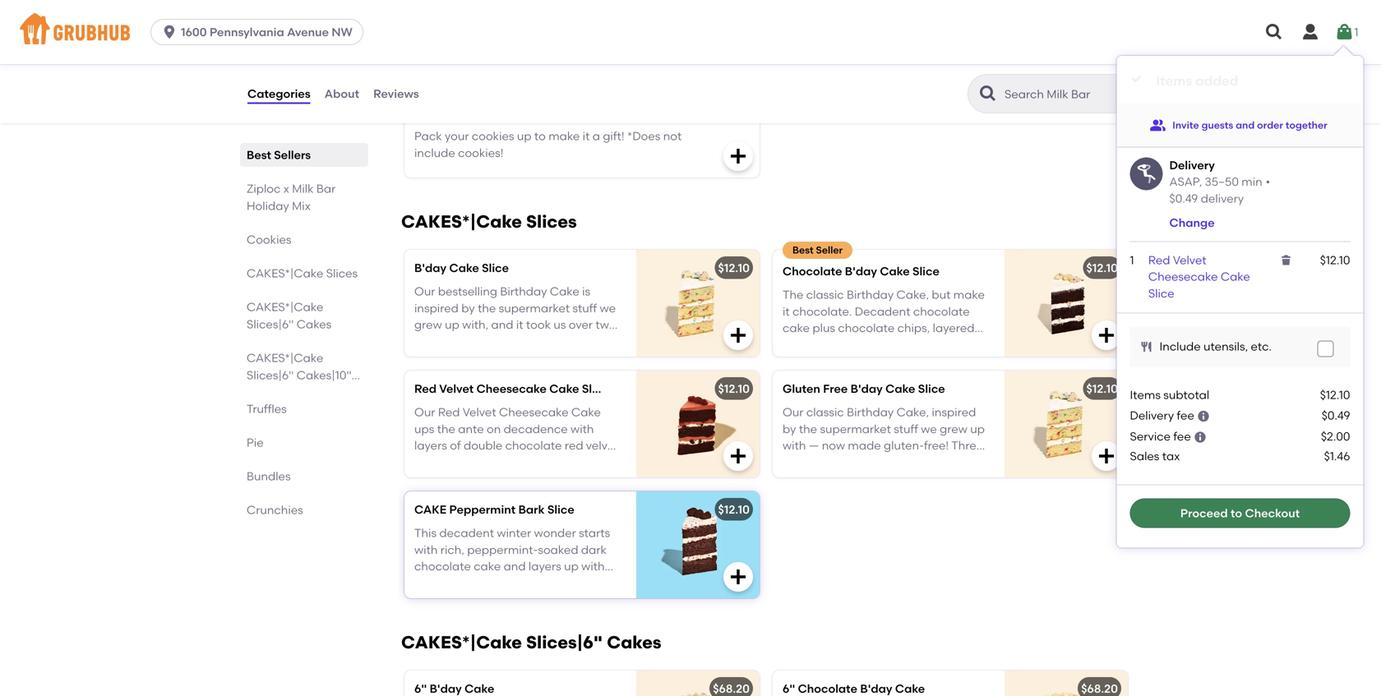 Task type: vqa. For each thing, say whether or not it's contained in the screenshot.
bottommost 1
yes



Task type: locate. For each thing, give the bounding box(es) containing it.
before
[[536, 42, 573, 56]]

cakes*|cake slices
[[401, 212, 577, 233], [247, 266, 358, 280]]

chocolate b'day cake slice
[[783, 265, 940, 279]]

red down change button
[[1149, 253, 1171, 267]]

change button
[[1170, 215, 1215, 231]]

cheesecake up decadence on the bottom of the page
[[499, 405, 569, 419]]

nw
[[332, 25, 353, 39]]

pack
[[414, 129, 442, 143]]

sales tax
[[1130, 450, 1180, 464]]

0 vertical spatial velvet
[[586, 439, 619, 453]]

1 horizontal spatial $68.20
[[1082, 682, 1118, 696]]

$12.10
[[1321, 253, 1351, 267], [718, 261, 750, 275], [1087, 261, 1118, 275], [718, 382, 750, 396], [1087, 382, 1118, 396], [1321, 388, 1351, 402], [718, 503, 750, 517]]

2 vertical spatial cheesecake
[[499, 405, 569, 419]]

6" chocolate b'day cake image
[[1005, 671, 1128, 697]]

slice
[[482, 261, 509, 275], [913, 265, 940, 279], [1149, 287, 1175, 301], [582, 382, 609, 396], [918, 382, 945, 396], [548, 503, 575, 517]]

tax
[[1163, 450, 1180, 464]]

ziploc x milk bar holiday mix
[[247, 182, 336, 213]]

0 vertical spatial slices|6"
[[247, 317, 294, 331]]

together
[[1286, 119, 1328, 131]]

1 vertical spatial the
[[437, 422, 456, 436]]

slices|6"
[[247, 317, 294, 331], [247, 368, 294, 382], [526, 633, 603, 654]]

1 horizontal spatial cakes
[[297, 317, 332, 331]]

cheesecake
[[517, 456, 584, 469]]

added
[[1196, 73, 1239, 89]]

0 vertical spatial the
[[576, 42, 594, 56]]

min
[[1242, 175, 1263, 189]]

red down cake
[[439, 472, 458, 486]]

cake
[[414, 456, 442, 469]]

best left the seller at right
[[793, 244, 814, 256]]

1 horizontal spatial 1
[[1355, 25, 1359, 39]]

the inside the pretzels, peppermint, caramel, and chocolate combine atop a crisp dark chocolate wafer before the whole thing gets dipped in silky white chocolate peppermint bark
[[576, 42, 594, 56]]

include
[[414, 146, 455, 160]]

red velvet cheesecake cake slice down change button
[[1149, 253, 1251, 301]]

red inside items added "tooltip"
[[1149, 253, 1171, 267]]

0 horizontal spatial a
[[555, 25, 563, 39]]

1 horizontal spatial red velvet cheesecake cake slice
[[1149, 253, 1251, 301]]

and left the order
[[1236, 119, 1255, 131]]

combine
[[474, 25, 523, 39]]

proceed
[[1181, 506, 1228, 520]]

delivery up asap,
[[1170, 158, 1215, 172]]

$0.49 down asap,
[[1170, 192, 1198, 206]]

1 vertical spatial to
[[1231, 506, 1243, 520]]

the up of
[[437, 422, 456, 436]]

1 vertical spatial best
[[793, 244, 814, 256]]

2 vertical spatial velvet
[[463, 405, 496, 419]]

items left added
[[1157, 73, 1193, 89]]

velvet down frosting,
[[461, 472, 493, 486]]

thing
[[450, 58, 479, 72]]

0 vertical spatial a
[[555, 25, 563, 39]]

1 horizontal spatial the
[[576, 42, 594, 56]]

your
[[445, 129, 469, 143]]

on
[[487, 422, 501, 436]]

1 horizontal spatial best
[[793, 244, 814, 256]]

1 6" from the left
[[414, 682, 427, 696]]

atop
[[526, 25, 553, 39]]

svg image inside items added "tooltip"
[[1198, 410, 1211, 423]]

a
[[555, 25, 563, 39], [593, 129, 600, 143]]

1 horizontal spatial 6"
[[783, 682, 795, 696]]

0 vertical spatial cheesecake
[[1149, 270, 1218, 284]]

proceed to checkout
[[1181, 506, 1300, 520]]

1 inside items added "tooltip"
[[1130, 253, 1135, 267]]

1600 pennsylvania avenue nw
[[181, 25, 353, 39]]

the
[[576, 42, 594, 56], [437, 422, 456, 436]]

1 vertical spatial fee
[[1174, 430, 1191, 444]]

a down caramel,
[[555, 25, 563, 39]]

categories
[[248, 87, 311, 101]]

delivery up service
[[1130, 409, 1174, 423]]

1 vertical spatial 1
[[1130, 253, 1135, 267]]

a inside pack your cookies up to make it a gift! *does not include cookies!
[[593, 129, 600, 143]]

0 vertical spatial red velvet cheesecake cake slice
[[1149, 253, 1251, 301]]

$0.49 inside delivery asap, 35–50 min • $0.49 delivery
[[1170, 192, 1198, 206]]

1 vertical spatial velvet
[[461, 472, 493, 486]]

0 vertical spatial delivery
[[1170, 158, 1215, 172]]

1 vertical spatial red
[[414, 382, 437, 396]]

red up our
[[414, 382, 437, 396]]

reviews
[[373, 87, 419, 101]]

0 horizontal spatial cakes*|cake slices|6" cakes
[[247, 300, 332, 331]]

0 horizontal spatial the
[[437, 422, 456, 436]]

0 horizontal spatial 6"
[[414, 682, 427, 696]]

2 vertical spatial red
[[438, 405, 460, 419]]

chocolate down decadence on the bottom of the page
[[505, 439, 562, 453]]

asap,
[[1170, 175, 1203, 189]]

1 horizontal spatial red
[[438, 405, 460, 419]]

$0.49
[[1170, 192, 1198, 206], [1322, 409, 1351, 423]]

2 vertical spatial slices|6"
[[526, 633, 603, 654]]

gluten free b'day cake slice image
[[1005, 371, 1128, 478]]

cakes inside cakes*|cake slices|6" cakes
[[297, 317, 332, 331]]

0 vertical spatial best
[[247, 148, 271, 162]]

fee for service fee
[[1174, 430, 1191, 444]]

chocolate
[[783, 265, 842, 279], [798, 682, 858, 696]]

invite guests and order together button
[[1150, 111, 1328, 140]]

and down of
[[444, 456, 467, 469]]

holiday
[[247, 199, 289, 213]]

a for crisp
[[555, 25, 563, 39]]

cake inside the red velvet cheesecake cake slice link
[[1221, 270, 1251, 284]]

cheesecake
[[1149, 270, 1218, 284], [477, 382, 547, 396], [499, 405, 569, 419]]

velvet
[[1173, 253, 1207, 267], [439, 382, 474, 396], [463, 405, 496, 419]]

6" for 6" chocolate b'day cake
[[783, 682, 795, 696]]

1
[[1355, 25, 1359, 39], [1130, 253, 1135, 267]]

layers
[[414, 439, 447, 453]]

1 vertical spatial cheesecake
[[477, 382, 547, 396]]

delivery icon image
[[1130, 158, 1163, 190]]

red
[[565, 439, 584, 453], [439, 472, 458, 486]]

to right proceed
[[1231, 506, 1243, 520]]

1 horizontal spatial to
[[1231, 506, 1243, 520]]

red right our
[[438, 405, 460, 419]]

delivery fee
[[1130, 409, 1195, 423]]

items added
[[1157, 73, 1239, 89]]

0 vertical spatial cakes
[[297, 317, 332, 331]]

0 vertical spatial 1
[[1355, 25, 1359, 39]]

35–50
[[1205, 175, 1239, 189]]

to right up at the top left
[[534, 129, 546, 143]]

cakes*|cake slices down cookies at the left of the page
[[247, 266, 358, 280]]

2 $68.20 from the left
[[1082, 682, 1118, 696]]

milk
[[292, 182, 314, 196]]

cakes*|cake slices up b'day cake slice
[[401, 212, 577, 233]]

b'day
[[414, 261, 447, 275], [845, 265, 877, 279], [851, 382, 883, 396], [430, 682, 462, 696], [860, 682, 893, 696]]

svg image
[[161, 24, 178, 40], [729, 50, 748, 69], [1097, 50, 1117, 69], [1130, 72, 1144, 86], [1280, 254, 1293, 267], [729, 326, 748, 346], [1140, 340, 1153, 353], [1194, 431, 1207, 444], [729, 568, 748, 587]]

cake
[[449, 261, 479, 275], [880, 265, 910, 279], [1221, 270, 1251, 284], [550, 382, 579, 396], [886, 382, 916, 396], [572, 405, 601, 419], [465, 682, 495, 696], [895, 682, 925, 696]]

cookies
[[472, 129, 514, 143]]

dipped
[[509, 58, 549, 72]]

1 vertical spatial velvet
[[439, 382, 474, 396]]

and inside the pretzels, peppermint, caramel, and chocolate combine atop a crisp dark chocolate wafer before the whole thing gets dipped in silky white chocolate peppermint bark
[[587, 8, 610, 22]]

a right it
[[593, 129, 600, 143]]

1 vertical spatial chocolate
[[798, 682, 858, 696]]

delivery
[[1201, 192, 1244, 206]]

it
[[583, 129, 590, 143]]

0 vertical spatial red
[[1149, 253, 1171, 267]]

0 horizontal spatial slices
[[326, 266, 358, 280]]

include
[[1160, 340, 1201, 354]]

0 vertical spatial cakes*|cake slices
[[401, 212, 577, 233]]

gluten free b'day cake slice
[[783, 382, 945, 396]]

2 6" from the left
[[783, 682, 795, 696]]

1 horizontal spatial slices
[[526, 212, 577, 233]]

cheesecake up on
[[477, 382, 547, 396]]

red
[[1149, 253, 1171, 267], [414, 382, 437, 396], [438, 405, 460, 419]]

velvet up filling,
[[586, 439, 619, 453]]

best left sellers at the left
[[247, 148, 271, 162]]

1 vertical spatial cakes*|cake slices
[[247, 266, 358, 280]]

pretzels, peppermint, caramel, and chocolate combine atop a crisp dark chocolate wafer before the whole thing gets dipped in silky white chocolate peppermint bark button
[[405, 0, 760, 89]]

our
[[414, 405, 435, 419]]

1 vertical spatial delivery
[[1130, 409, 1174, 423]]

the down 'crisp'
[[576, 42, 594, 56]]

pretzels, peppermint, caramel, and chocolate combine atop a crisp dark chocolate wafer before the whole thing gets dipped in silky white chocolate peppermint bark
[[414, 8, 610, 89]]

bundles
[[247, 470, 291, 484]]

1 vertical spatial a
[[593, 129, 600, 143]]

and up 'crisp'
[[587, 8, 610, 22]]

1 vertical spatial slices|6"
[[247, 368, 294, 382]]

1 $68.20 from the left
[[713, 682, 750, 696]]

not
[[663, 129, 682, 143]]

0 vertical spatial to
[[534, 129, 546, 143]]

0 horizontal spatial velvet
[[461, 472, 493, 486]]

and inside items added "tooltip"
[[1236, 119, 1255, 131]]

0 vertical spatial $0.49
[[1170, 192, 1198, 206]]

0 horizontal spatial cakes
[[247, 386, 282, 400]]

silky
[[564, 58, 587, 72]]

0 horizontal spatial red velvet cheesecake cake slice
[[414, 382, 609, 396]]

red velvet cheesecake cake slice image
[[637, 371, 760, 478]]

0 vertical spatial velvet
[[1173, 253, 1207, 267]]

and
[[587, 8, 610, 22], [1236, 119, 1255, 131], [444, 456, 467, 469], [414, 472, 437, 486]]

dark
[[414, 42, 440, 56]]

1600 pennsylvania avenue nw button
[[151, 19, 370, 45]]

0 horizontal spatial $0.49
[[1170, 192, 1198, 206]]

2 horizontal spatial red
[[1149, 253, 1171, 267]]

1 horizontal spatial cakes*|cake slices|6" cakes
[[401, 633, 662, 654]]

0 vertical spatial fee
[[1177, 409, 1195, 423]]

1 vertical spatial red
[[439, 472, 458, 486]]

red velvet cheesecake cake slice up on
[[414, 382, 609, 396]]

whole
[[414, 58, 447, 72]]

best for best sellers
[[247, 148, 271, 162]]

a inside the pretzels, peppermint, caramel, and chocolate combine atop a crisp dark chocolate wafer before the whole thing gets dipped in silky white chocolate peppermint bark
[[555, 25, 563, 39]]

svg image
[[1265, 22, 1285, 42], [1301, 22, 1321, 42], [1335, 22, 1355, 42], [729, 147, 748, 166], [1097, 326, 1117, 346], [1198, 410, 1211, 423], [729, 447, 748, 466], [1097, 447, 1117, 466]]

$0.49 up $2.00
[[1322, 409, 1351, 423]]

0 horizontal spatial $68.20
[[713, 682, 750, 696]]

cakes up 6" b'day cake image
[[607, 633, 662, 654]]

the inside our red velvet cheesecake cake ups the ante on decadence with layers of double chocolate red velvet cake and frosting, cheesecake filling, and red velvet crumbs.
[[437, 422, 456, 436]]

red down with
[[565, 439, 584, 453]]

red velvet cheesecake cake slice link
[[1149, 253, 1251, 301]]

invite guests and order together
[[1173, 119, 1328, 131]]

0 horizontal spatial to
[[534, 129, 546, 143]]

0 horizontal spatial red
[[439, 472, 458, 486]]

filling,
[[587, 456, 620, 469]]

0 vertical spatial items
[[1157, 73, 1193, 89]]

0 horizontal spatial best
[[247, 148, 271, 162]]

items up delivery fee
[[1130, 388, 1161, 402]]

0 vertical spatial slices
[[526, 212, 577, 233]]

1 vertical spatial items
[[1130, 388, 1161, 402]]

chocolate
[[414, 25, 471, 39], [443, 42, 499, 56], [447, 75, 504, 89], [505, 439, 562, 453]]

1 horizontal spatial red
[[565, 439, 584, 453]]

cakes inside 'cakes*|cake slices|6" cakes|10" cakes truffles'
[[247, 386, 282, 400]]

0 horizontal spatial 1
[[1130, 253, 1135, 267]]

1 vertical spatial $0.49
[[1322, 409, 1351, 423]]

1 horizontal spatial cakes*|cake slices
[[401, 212, 577, 233]]

delivery for fee
[[1130, 409, 1174, 423]]

1 horizontal spatial a
[[593, 129, 600, 143]]

people icon image
[[1150, 117, 1166, 134]]

avenue
[[287, 25, 329, 39]]

cakes up cakes|10"
[[297, 317, 332, 331]]

items
[[1157, 73, 1193, 89], [1130, 388, 1161, 402]]

delivery inside delivery asap, 35–50 min • $0.49 delivery
[[1170, 158, 1215, 172]]

cakes
[[297, 317, 332, 331], [247, 386, 282, 400], [607, 633, 662, 654]]

cheesecake inside our red velvet cheesecake cake ups the ante on decadence with layers of double chocolate red velvet cake and frosting, cheesecake filling, and red velvet crumbs.
[[499, 405, 569, 419]]

1 vertical spatial cakes
[[247, 386, 282, 400]]

cakes up truffles
[[247, 386, 282, 400]]

best
[[247, 148, 271, 162], [793, 244, 814, 256]]

cheesecake down change button
[[1149, 270, 1218, 284]]

best sellers
[[247, 148, 311, 162]]

red inside our red velvet cheesecake cake ups the ante on decadence with layers of double chocolate red velvet cake and frosting, cheesecake filling, and red velvet crumbs.
[[438, 405, 460, 419]]

fee up tax
[[1174, 430, 1191, 444]]

2 horizontal spatial cakes
[[607, 633, 662, 654]]

red velvet cheesecake cake slice inside items added "tooltip"
[[1149, 253, 1251, 301]]

red velvet cheesecake cake slice
[[1149, 253, 1251, 301], [414, 382, 609, 396]]

svg image inside 1 button
[[1335, 22, 1355, 42]]

fee down subtotal
[[1177, 409, 1195, 423]]



Task type: describe. For each thing, give the bounding box(es) containing it.
b'day cake slice image
[[637, 250, 760, 357]]

cookies
[[247, 233, 292, 247]]

gluten
[[783, 382, 821, 396]]

checkout
[[1245, 506, 1300, 520]]

up
[[517, 129, 532, 143]]

x
[[283, 182, 289, 196]]

categories button
[[247, 64, 311, 123]]

items for items added
[[1157, 73, 1193, 89]]

items for items subtotal
[[1130, 388, 1161, 402]]

1 horizontal spatial velvet
[[586, 439, 619, 453]]

snap mini peppermint snap image
[[637, 0, 760, 81]]

peppermint,
[[463, 8, 532, 22]]

1600
[[181, 25, 207, 39]]

2 vertical spatial cakes
[[607, 633, 662, 654]]

search icon image
[[979, 84, 998, 104]]

pack your cookies up to make it a gift! *does not include cookies!
[[414, 129, 682, 160]]

crunchies
[[247, 503, 303, 517]]

chocolate b'day cake slice image
[[1005, 250, 1128, 357]]

gift!
[[603, 129, 625, 143]]

bark
[[519, 503, 545, 517]]

0 horizontal spatial red
[[414, 382, 437, 396]]

double
[[464, 439, 503, 453]]

crumbs.
[[496, 472, 541, 486]]

0 vertical spatial chocolate
[[783, 265, 842, 279]]

to inside items added "tooltip"
[[1231, 506, 1243, 520]]

6" b'day cake
[[414, 682, 495, 696]]

frosting,
[[469, 456, 514, 469]]

$68.20 for 6" chocolate b'day cake
[[1082, 682, 1118, 696]]

1 vertical spatial slices
[[326, 266, 358, 280]]

slices|6" inside cakes*|cake slices|6" cakes
[[247, 317, 294, 331]]

pack your cookies up to make it a gift! *does not include cookies! button
[[405, 95, 760, 178]]

include utensils, etc.
[[1160, 340, 1272, 354]]

slice inside red velvet cheesecake cake slice
[[1149, 287, 1175, 301]]

cheesecake inside red velvet cheesecake cake slice
[[1149, 270, 1218, 284]]

velvet inside our red velvet cheesecake cake ups the ante on decadence with layers of double chocolate red velvet cake and frosting, cheesecake filling, and red velvet crumbs.
[[463, 405, 496, 419]]

in
[[551, 58, 561, 72]]

items subtotal
[[1130, 388, 1210, 402]]

proceed to checkout button
[[1130, 499, 1351, 528]]

6" for 6" b'day cake
[[414, 682, 427, 696]]

subtotal
[[1164, 388, 1210, 402]]

about
[[325, 87, 359, 101]]

cakes|10"
[[297, 368, 352, 382]]

main navigation navigation
[[0, 0, 1382, 64]]

and down cake
[[414, 472, 437, 486]]

service
[[1130, 430, 1171, 444]]

guests
[[1202, 119, 1234, 131]]

*does
[[627, 129, 661, 143]]

best seller
[[793, 244, 843, 256]]

cake inside our red velvet cheesecake cake ups the ante on decadence with layers of double chocolate red velvet cake and frosting, cheesecake filling, and red velvet crumbs.
[[572, 405, 601, 419]]

cookies!
[[458, 146, 504, 160]]

with
[[571, 422, 594, 436]]

of
[[450, 439, 461, 453]]

pie
[[247, 436, 264, 450]]

chocolate up thing
[[443, 42, 499, 56]]

6" b'day cake image
[[637, 671, 760, 697]]

gets
[[482, 58, 506, 72]]

white
[[414, 75, 445, 89]]

chocolate down pretzels,
[[414, 25, 471, 39]]

decadence
[[504, 422, 568, 436]]

delivery asap, 35–50 min • $0.49 delivery
[[1170, 158, 1271, 206]]

invite
[[1173, 119, 1200, 131]]

a for gift!
[[593, 129, 600, 143]]

Search Milk Bar search field
[[1003, 86, 1129, 102]]

make
[[549, 129, 580, 143]]

slices|6" inside 'cakes*|cake slices|6" cakes|10" cakes truffles'
[[247, 368, 294, 382]]

cakes*|cake slices|6" cakes|10" cakes truffles
[[247, 351, 352, 416]]

•
[[1266, 175, 1271, 189]]

ziploc
[[247, 182, 281, 196]]

1 vertical spatial red velvet cheesecake cake slice
[[414, 382, 609, 396]]

to inside pack your cookies up to make it a gift! *does not include cookies!
[[534, 129, 546, 143]]

0 vertical spatial red
[[565, 439, 584, 453]]

service fee
[[1130, 430, 1191, 444]]

bar
[[317, 182, 336, 196]]

mix
[[292, 199, 311, 213]]

bark
[[576, 75, 601, 89]]

cake peppermint bark slice image
[[637, 492, 760, 599]]

0 horizontal spatial cakes*|cake slices
[[247, 266, 358, 280]]

1 button
[[1335, 17, 1359, 47]]

sellers
[[274, 148, 311, 162]]

velvet inside red velvet cheesecake cake slice
[[1173, 253, 1207, 267]]

$68.20 for 6" b'day cake
[[713, 682, 750, 696]]

items added tooltip
[[1117, 46, 1364, 548]]

1 horizontal spatial $0.49
[[1322, 409, 1351, 423]]

caramel,
[[535, 8, 585, 22]]

peppermint
[[449, 503, 516, 517]]

1 vertical spatial cakes*|cake slices|6" cakes
[[401, 633, 662, 654]]

crisp
[[566, 25, 593, 39]]

free
[[823, 382, 848, 396]]

seller
[[816, 244, 843, 256]]

fee for delivery fee
[[1177, 409, 1195, 423]]

chocolate inside our red velvet cheesecake cake ups the ante on decadence with layers of double chocolate red velvet cake and frosting, cheesecake filling, and red velvet crumbs.
[[505, 439, 562, 453]]

1 inside 1 button
[[1355, 25, 1359, 39]]

order
[[1258, 119, 1284, 131]]

delivery for asap,
[[1170, 158, 1215, 172]]

chocolate down thing
[[447, 75, 504, 89]]

0 vertical spatial cakes*|cake slices|6" cakes
[[247, 300, 332, 331]]

wafer
[[502, 42, 534, 56]]

pennsylvania
[[210, 25, 284, 39]]

svg image inside 1600 pennsylvania avenue nw button
[[161, 24, 178, 40]]

ups
[[414, 422, 434, 436]]

utensils,
[[1204, 340, 1248, 354]]

our red velvet cheesecake cake ups the ante on decadence with layers of double chocolate red velvet cake and frosting, cheesecake filling, and red velvet crumbs.
[[414, 405, 620, 486]]

$2.00
[[1321, 430, 1351, 444]]

$1.46
[[1325, 450, 1351, 464]]

etc.
[[1251, 340, 1272, 354]]

sales
[[1130, 450, 1160, 464]]

best for best seller
[[793, 244, 814, 256]]

cakes*|cake inside 'cakes*|cake slices|6" cakes|10" cakes truffles'
[[247, 351, 323, 365]]

change
[[1170, 216, 1215, 230]]



